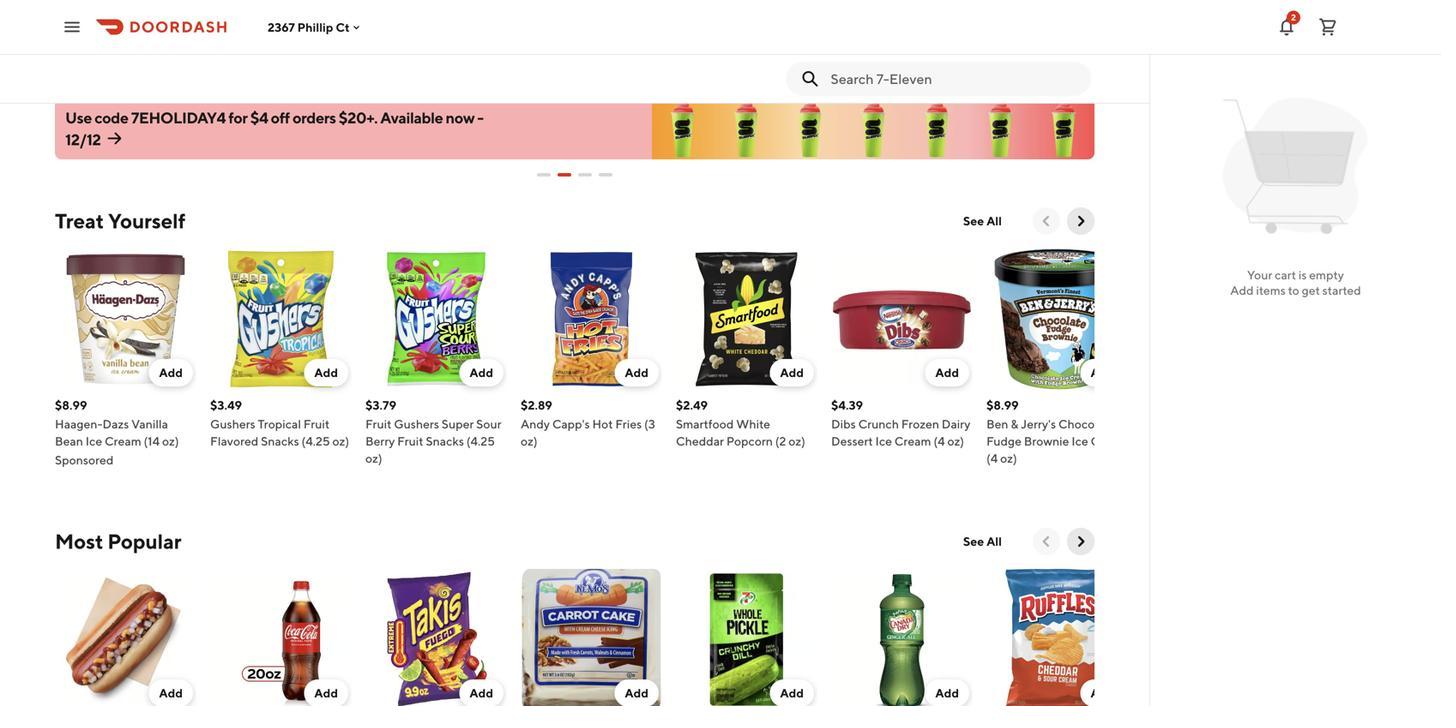 Task type: locate. For each thing, give the bounding box(es) containing it.
1 horizontal spatial $8.99
[[986, 398, 1019, 413]]

1 ice from the left
[[86, 434, 102, 449]]

sour
[[476, 417, 501, 431]]

is
[[1299, 268, 1307, 282]]

fruit gushers super sour berry fruit snacks (4.25 oz) image
[[365, 249, 507, 390]]

0 vertical spatial see all link
[[953, 208, 1012, 235]]

2 horizontal spatial ice
[[1072, 434, 1088, 449]]

see for yourself
[[963, 214, 984, 228]]

1 see from the top
[[963, 214, 984, 228]]

personal care link
[[1057, 0, 1143, 56]]

see
[[963, 214, 984, 228], [963, 535, 984, 549]]

2 next button of carousel image from the top
[[1072, 534, 1089, 551]]

oz) right (14
[[162, 434, 179, 449]]

cream
[[105, 434, 141, 449], [895, 434, 931, 449], [1091, 434, 1127, 449]]

(4.25 left berry
[[301, 434, 330, 449]]

ben & jerry's chocolate fudge brownie ice cream (4 oz) image
[[986, 249, 1128, 390]]

see all left previous button of carousel image
[[963, 535, 1002, 549]]

white
[[736, 417, 770, 431]]

(4
[[934, 434, 945, 449], [986, 452, 998, 466]]

snacks inside $3.49 gushers tropical fruit flavored snacks (4.25 oz)
[[261, 434, 299, 449]]

(4 down fudge
[[986, 452, 998, 466]]

items
[[1256, 284, 1286, 298]]

capp's
[[552, 417, 590, 431]]

0 items, open order cart image
[[1318, 17, 1338, 37]]

next button of carousel image right previous button of carousel image
[[1072, 534, 1089, 551]]

1 horizontal spatial ice
[[875, 434, 892, 449]]

berry
[[365, 434, 395, 449]]

gushers inside $3.79 fruit gushers super sour berry fruit snacks (4.25 oz)
[[394, 417, 439, 431]]

previous button of carousel image
[[1038, 213, 1055, 230]]

see all
[[963, 214, 1002, 228], [963, 535, 1002, 549]]

$8.99 inside $8.99 ben & jerry's chocolate fudge brownie ice cream (4 oz)
[[986, 398, 1019, 413]]

all for popular
[[987, 535, 1002, 549]]

oz) right (2
[[789, 434, 805, 449]]

1 vertical spatial all
[[987, 535, 1002, 549]]

$2.89
[[521, 398, 552, 413]]

1 gushers from the left
[[210, 417, 255, 431]]

0 horizontal spatial (4
[[934, 434, 945, 449]]

$8.99 inside $8.99 haagen-dazs vanilla bean ice cream (14 oz) sponsored
[[55, 398, 87, 413]]

(4.25
[[301, 434, 330, 449], [466, 434, 495, 449]]

ice down crunch
[[875, 434, 892, 449]]

add
[[1230, 284, 1254, 298], [159, 366, 183, 380], [314, 366, 338, 380], [470, 366, 493, 380], [625, 366, 649, 380], [780, 366, 804, 380], [935, 366, 959, 380], [1091, 366, 1114, 380], [159, 687, 183, 701], [314, 687, 338, 701], [470, 687, 493, 701], [625, 687, 649, 701], [780, 687, 804, 701], [935, 687, 959, 701], [1091, 687, 1114, 701]]

add for '7-select  1whole dill  pickle' image
[[780, 687, 804, 701]]

see left previous button of carousel image
[[963, 535, 984, 549]]

dairy
[[942, 417, 970, 431]]

$3.79
[[365, 398, 396, 413]]

2 $8.99 from the left
[[986, 398, 1019, 413]]

$3.49 gushers tropical fruit flavored snacks (4.25 oz)
[[210, 398, 349, 449]]

add for takis fuego hot chilli pepper & lime extreme spicy rolled tortilla chips (9.9 oz) image on the bottom left of page
[[470, 687, 493, 701]]

personal
[[1076, 22, 1123, 36]]

$4.39
[[831, 398, 863, 413]]

fruit up berry
[[365, 417, 392, 431]]

haagen-
[[55, 417, 103, 431]]

oz) down berry
[[365, 452, 382, 466]]

candy
[[186, 22, 222, 36]]

fruit
[[303, 417, 330, 431], [365, 417, 392, 431], [397, 434, 423, 449]]

cream down frozen
[[895, 434, 931, 449]]

1 horizontal spatial (4
[[986, 452, 998, 466]]

ice inside $8.99 ben & jerry's chocolate fudge brownie ice cream (4 oz)
[[1072, 434, 1088, 449]]

fruit right berry
[[397, 434, 423, 449]]

1 vertical spatial next button of carousel image
[[1072, 534, 1089, 551]]

oz)
[[162, 434, 179, 449], [332, 434, 349, 449], [521, 434, 538, 449], [789, 434, 805, 449], [947, 434, 964, 449], [365, 452, 382, 466], [1000, 452, 1017, 466]]

treat yourself link
[[55, 208, 185, 235]]

andy capp's hot fries (3 oz) image
[[521, 249, 662, 390]]

see all link left previous button of carousel icon
[[953, 208, 1012, 235]]

1 see all link from the top
[[953, 208, 1012, 235]]

0 horizontal spatial $8.99
[[55, 398, 87, 413]]

snacks inside $3.79 fruit gushers super sour berry fruit snacks (4.25 oz)
[[426, 434, 464, 449]]

personal care
[[1076, 22, 1123, 53]]

oz) inside $8.99 ben & jerry's chocolate fudge brownie ice cream (4 oz)
[[1000, 452, 1017, 466]]

all
[[987, 214, 1002, 228], [987, 535, 1002, 549]]

2 gushers from the left
[[394, 417, 439, 431]]

dessert
[[831, 434, 873, 449]]

2 ice from the left
[[875, 434, 892, 449]]

next button of carousel image
[[1072, 213, 1089, 230], [1072, 534, 1089, 551]]

cream inside $8.99 ben & jerry's chocolate fudge brownie ice cream (4 oz)
[[1091, 434, 1127, 449]]

phillip
[[297, 20, 333, 34]]

1 vertical spatial (4
[[986, 452, 998, 466]]

see all for treat yourself
[[963, 214, 1002, 228]]

next button of carousel image right previous button of carousel icon
[[1072, 213, 1089, 230]]

1 horizontal spatial gushers
[[394, 417, 439, 431]]

1 horizontal spatial (4.25
[[466, 434, 495, 449]]

1 next button of carousel image from the top
[[1072, 213, 1089, 230]]

snacks
[[285, 22, 323, 36], [261, 434, 299, 449], [426, 434, 464, 449]]

add for haagen-dazs vanilla bean ice cream (14 oz) image
[[159, 366, 183, 380]]

empty
[[1309, 268, 1344, 282]]

fruit right tropical
[[303, 417, 330, 431]]

(4.25 down sour
[[466, 434, 495, 449]]

off
[[271, 108, 290, 127]]

1 cream from the left
[[105, 434, 141, 449]]

ct
[[336, 20, 350, 34]]

empty retail cart image
[[1215, 86, 1376, 247]]

add for fruit gushers super sour berry fruit snacks (4.25 oz) image
[[470, 366, 493, 380]]

0 horizontal spatial ice
[[86, 434, 102, 449]]

1 vertical spatial see
[[963, 535, 984, 549]]

0 horizontal spatial gushers
[[210, 417, 255, 431]]

1 all from the top
[[987, 214, 1002, 228]]

(2
[[775, 434, 786, 449]]

fudge
[[986, 434, 1022, 449]]

$8.99
[[55, 398, 87, 413], [986, 398, 1019, 413]]

2 see from the top
[[963, 535, 984, 549]]

flavored
[[210, 434, 259, 449]]

3 ice from the left
[[1072, 434, 1088, 449]]

oz) left berry
[[332, 434, 349, 449]]

gushers inside $3.49 gushers tropical fruit flavored snacks (4.25 oz)
[[210, 417, 255, 431]]

1 (4.25 from the left
[[301, 434, 330, 449]]

oz) down fudge
[[1000, 452, 1017, 466]]

$20+.
[[339, 108, 378, 127]]

see all for most popular
[[963, 535, 1002, 549]]

see all left previous button of carousel icon
[[963, 214, 1002, 228]]

super
[[442, 417, 474, 431]]

0 vertical spatial all
[[987, 214, 1002, 228]]

ice down chocolate
[[1072, 434, 1088, 449]]

cream down dazs
[[105, 434, 141, 449]]

all left previous button of carousel image
[[987, 535, 1002, 549]]

drinks link
[[62, 0, 148, 39]]

2 see all from the top
[[963, 535, 1002, 549]]

jerry's
[[1021, 417, 1056, 431]]

1 see all from the top
[[963, 214, 1002, 228]]

0 horizontal spatial fruit
[[303, 417, 330, 431]]

see all link
[[953, 208, 1012, 235], [953, 528, 1012, 556]]

2
[[1291, 12, 1296, 22]]

0 horizontal spatial cream
[[105, 434, 141, 449]]

vanilla
[[131, 417, 168, 431]]

haagen-dazs vanilla bean ice cream (14 oz) image
[[55, 249, 196, 390]]

use
[[65, 108, 92, 127]]

0 vertical spatial next button of carousel image
[[1072, 213, 1089, 230]]

0 vertical spatial (4
[[934, 434, 945, 449]]

your cart is empty add items to get started
[[1230, 268, 1361, 298]]

$4.39 dibs crunch frozen dairy dessert ice cream (4 oz)
[[831, 398, 970, 449]]

ne-mo's square carrot cake (3.6 oz) image
[[521, 570, 662, 707]]

oz) down andy
[[521, 434, 538, 449]]

1 horizontal spatial cream
[[895, 434, 931, 449]]

0 vertical spatial see all
[[963, 214, 1002, 228]]

add for canada dry ginger ale bottle (20 oz) image
[[935, 687, 959, 701]]

2 (4.25 from the left
[[466, 434, 495, 449]]

0 vertical spatial see
[[963, 214, 984, 228]]

gushers up berry
[[394, 417, 439, 431]]

started
[[1322, 284, 1361, 298]]

$8.99 up haagen-
[[55, 398, 87, 413]]

2 horizontal spatial fruit
[[397, 434, 423, 449]]

3 cream from the left
[[1091, 434, 1127, 449]]

candy link
[[161, 0, 247, 39]]

oz) down dairy at the right bottom of the page
[[947, 434, 964, 449]]

see all link for yourself
[[953, 208, 1012, 235]]

gushers
[[210, 417, 255, 431], [394, 417, 439, 431]]

frozen
[[901, 417, 939, 431]]

see all link left previous button of carousel image
[[953, 528, 1012, 556]]

2 horizontal spatial cream
[[1091, 434, 1127, 449]]

(4.25 inside $3.49 gushers tropical fruit flavored snacks (4.25 oz)
[[301, 434, 330, 449]]

0 horizontal spatial (4.25
[[301, 434, 330, 449]]

1 vertical spatial see all link
[[953, 528, 1012, 556]]

add for big bite hot dogs quarter pound hot dogs (0.25 lb) image
[[159, 687, 183, 701]]

cream down chocolate
[[1091, 434, 1127, 449]]

$3.79 fruit gushers super sour berry fruit snacks (4.25 oz)
[[365, 398, 501, 466]]

2 all from the top
[[987, 535, 1002, 549]]

takis fuego hot chilli pepper & lime extreme spicy rolled tortilla chips (9.9 oz) image
[[365, 570, 507, 707]]

gushers up flavored
[[210, 417, 255, 431]]

ice up sponsored
[[86, 434, 102, 449]]

(4.25 inside $3.79 fruit gushers super sour berry fruit snacks (4.25 oz)
[[466, 434, 495, 449]]

andy
[[521, 417, 550, 431]]

chocolate
[[1058, 417, 1115, 431]]

(4 inside $8.99 ben & jerry's chocolate fudge brownie ice cream (4 oz)
[[986, 452, 998, 466]]

gushers tropical fruit flavored snacks (4.25 oz) image
[[210, 249, 352, 390]]

all left previous button of carousel icon
[[987, 214, 1002, 228]]

$8.99 up the ben
[[986, 398, 1019, 413]]

(4 down dairy at the right bottom of the page
[[934, 434, 945, 449]]

oz) inside $4.39 dibs crunch frozen dairy dessert ice cream (4 oz)
[[947, 434, 964, 449]]

2 see all link from the top
[[953, 528, 1012, 556]]

1 $8.99 from the left
[[55, 398, 87, 413]]

2 cream from the left
[[895, 434, 931, 449]]

1 vertical spatial see all
[[963, 535, 1002, 549]]

add for the smartfood white cheddar popcorn (2 oz) image
[[780, 366, 804, 380]]

$8.99 ben & jerry's chocolate fudge brownie ice cream (4 oz)
[[986, 398, 1127, 466]]

see left previous button of carousel icon
[[963, 214, 984, 228]]

add button
[[149, 359, 193, 387], [149, 359, 193, 387], [304, 359, 348, 387], [304, 359, 348, 387], [459, 359, 504, 387], [459, 359, 504, 387], [615, 359, 659, 387], [615, 359, 659, 387], [770, 359, 814, 387], [770, 359, 814, 387], [925, 359, 969, 387], [925, 359, 969, 387], [1080, 359, 1125, 387], [1080, 359, 1125, 387], [149, 680, 193, 707], [149, 680, 193, 707], [304, 680, 348, 707], [304, 680, 348, 707], [459, 680, 504, 707], [459, 680, 504, 707], [615, 680, 659, 707], [615, 680, 659, 707], [770, 680, 814, 707], [770, 680, 814, 707], [925, 680, 969, 707], [925, 680, 969, 707], [1080, 680, 1125, 707], [1080, 680, 1125, 707]]

treat
[[55, 209, 104, 233]]

fruit inside $3.49 gushers tropical fruit flavored snacks (4.25 oz)
[[303, 417, 330, 431]]



Task type: vqa. For each thing, say whether or not it's contained in the screenshot.


Task type: describe. For each thing, give the bounding box(es) containing it.
add for ben & jerry's chocolate fudge brownie ice cream (4 oz) image
[[1091, 366, 1114, 380]]

orders
[[293, 108, 336, 127]]

canada dry ginger ale bottle (20 oz) image
[[831, 570, 973, 707]]

use code 7eholiday4 for $4 off orders $20+. available now - 12/12
[[65, 108, 483, 149]]

dibs
[[831, 417, 856, 431]]

next button of carousel image for most popular
[[1072, 534, 1089, 551]]

cheddar
[[676, 434, 724, 449]]

(14
[[144, 434, 160, 449]]

oz) inside $8.99 haagen-dazs vanilla bean ice cream (14 oz) sponsored
[[162, 434, 179, 449]]

$8.99 haagen-dazs vanilla bean ice cream (14 oz) sponsored
[[55, 398, 179, 468]]

all for yourself
[[987, 214, 1002, 228]]

now
[[446, 108, 475, 127]]

add for coca-cola classic soda bottle (20 oz) image on the bottom left of page
[[314, 687, 338, 701]]

hot
[[592, 417, 613, 431]]

prepared food link
[[360, 0, 446, 56]]

ruffles ridges cheddar & sour cream potato chips (2.5 oz) image
[[986, 570, 1128, 707]]

ice inside $8.99 haagen-dazs vanilla bean ice cream (14 oz) sponsored
[[86, 434, 102, 449]]

fries
[[615, 417, 642, 431]]

popcorn
[[726, 434, 773, 449]]

-
[[477, 108, 483, 127]]

smartfood
[[676, 417, 734, 431]]

12/12
[[65, 130, 101, 149]]

cream inside $8.99 haagen-dazs vanilla bean ice cream (14 oz) sponsored
[[105, 434, 141, 449]]

crunch
[[858, 417, 899, 431]]

snacks link
[[261, 0, 347, 39]]

cart
[[1275, 268, 1296, 282]]

7-select  1whole dill  pickle image
[[676, 570, 817, 707]]

(3
[[644, 417, 655, 431]]

most popular link
[[55, 528, 181, 556]]

your
[[1247, 268, 1272, 282]]

available
[[380, 108, 443, 127]]

Search 7-Eleven search field
[[831, 69, 1077, 88]]

add for gushers tropical fruit flavored snacks (4.25 oz) image
[[314, 366, 338, 380]]

most popular
[[55, 530, 181, 554]]

add for andy capp's hot fries (3 oz) image
[[625, 366, 649, 380]]

prepared
[[378, 22, 429, 36]]

code
[[94, 108, 128, 127]]

for
[[228, 108, 247, 127]]

$8.99 for ben
[[986, 398, 1019, 413]]

prepared food
[[378, 22, 429, 53]]

sponsored
[[55, 453, 114, 468]]

cream inside $4.39 dibs crunch frozen dairy dessert ice cream (4 oz)
[[895, 434, 931, 449]]

drinks
[[87, 22, 122, 36]]

drinks image
[[74, 0, 136, 21]]

&
[[1011, 417, 1018, 431]]

(4 inside $4.39 dibs crunch frozen dairy dessert ice cream (4 oz)
[[934, 434, 945, 449]]

2367
[[268, 20, 295, 34]]

dazs
[[103, 417, 129, 431]]

most
[[55, 530, 103, 554]]

to
[[1288, 284, 1299, 298]]

2367 phillip ct button
[[268, 20, 363, 34]]

big bite hot dogs quarter pound hot dogs (0.25 lb) image
[[55, 570, 196, 707]]

food
[[389, 39, 417, 53]]

coca-cola classic soda bottle (20 oz) image
[[210, 570, 352, 707]]

7eholiday4
[[131, 108, 226, 127]]

add inside your cart is empty add items to get started
[[1230, 284, 1254, 298]]

$8.99 for haagen-
[[55, 398, 87, 413]]

previous button of carousel image
[[1038, 534, 1055, 551]]

$2.49
[[676, 398, 708, 413]]

bean
[[55, 434, 83, 449]]

1 horizontal spatial fruit
[[365, 417, 392, 431]]

care
[[1087, 39, 1113, 53]]

add for ne-mo's square carrot cake (3.6 oz) "image"
[[625, 687, 649, 701]]

open menu image
[[62, 17, 82, 37]]

treat yourself
[[55, 209, 185, 233]]

oz) inside $2.89 andy capp's hot fries (3 oz)
[[521, 434, 538, 449]]

oz) inside $3.79 fruit gushers super sour berry fruit snacks (4.25 oz)
[[365, 452, 382, 466]]

$2.89 andy capp's hot fries (3 oz)
[[521, 398, 655, 449]]

see for popular
[[963, 535, 984, 549]]

see all link for popular
[[953, 528, 1012, 556]]

add for dibs crunch frozen dairy dessert ice cream (4 oz) image
[[935, 366, 959, 380]]

smartfood white cheddar popcorn (2 oz) image
[[676, 249, 817, 390]]

2367 phillip ct
[[268, 20, 350, 34]]

$3.49
[[210, 398, 242, 413]]

ice inside $4.39 dibs crunch frozen dairy dessert ice cream (4 oz)
[[875, 434, 892, 449]]

notification bell image
[[1276, 17, 1297, 37]]

ben
[[986, 417, 1008, 431]]

get
[[1302, 284, 1320, 298]]

brownie
[[1024, 434, 1069, 449]]

candy image
[[173, 0, 235, 21]]

add for "ruffles ridges cheddar & sour cream potato chips (2.5 oz)" image
[[1091, 687, 1114, 701]]

$4
[[250, 108, 268, 127]]

yourself
[[108, 209, 185, 233]]

next button of carousel image for treat yourself
[[1072, 213, 1089, 230]]

oz) inside $2.49 smartfood white cheddar popcorn (2 oz)
[[789, 434, 805, 449]]

oz) inside $3.49 gushers tropical fruit flavored snacks (4.25 oz)
[[332, 434, 349, 449]]

$2.49 smartfood white cheddar popcorn (2 oz)
[[676, 398, 805, 449]]

popular
[[107, 530, 181, 554]]

tropical
[[258, 417, 301, 431]]

dibs crunch frozen dairy dessert ice cream (4 oz) image
[[831, 249, 973, 390]]



